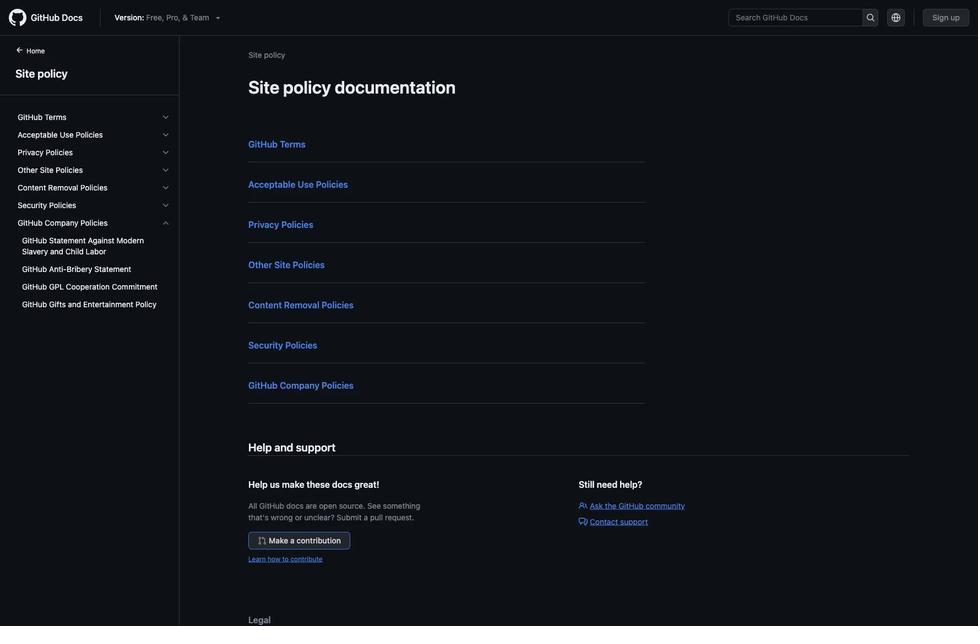 Task type: describe. For each thing, give the bounding box(es) containing it.
1 horizontal spatial support
[[621, 518, 648, 527]]

unclear?
[[305, 513, 335, 522]]

github inside github statement against modern slavery and child labor
[[22, 236, 47, 245]]

1 horizontal spatial privacy
[[249, 220, 279, 230]]

team
[[190, 13, 209, 22]]

statement inside github statement against modern slavery and child labor
[[49, 236, 86, 245]]

content removal policies button
[[13, 179, 175, 197]]

1 horizontal spatial privacy policies
[[249, 220, 314, 230]]

great!
[[355, 480, 380, 490]]

security inside dropdown button
[[18, 201, 47, 210]]

github statement against modern slavery and child labor link
[[13, 232, 175, 261]]

search image
[[867, 13, 876, 22]]

help and support
[[249, 441, 336, 454]]

up
[[951, 13, 961, 22]]

security policies button
[[13, 197, 175, 214]]

site policy element
[[0, 45, 180, 626]]

documentation
[[335, 77, 456, 98]]

github inside github anti-bribery statement 'link'
[[22, 265, 47, 274]]

Search GitHub Docs search field
[[730, 9, 863, 26]]

legal
[[249, 615, 271, 626]]

policies inside other site policies dropdown button
[[56, 166, 83, 175]]

1 vertical spatial security
[[249, 340, 283, 351]]

entertainment
[[83, 300, 133, 309]]

all github docs are open source. see something that's wrong or unclear? submit a pull request.
[[249, 502, 421, 522]]

github inside the 'github company policies' dropdown button
[[18, 219, 43, 228]]

site policy documentation
[[249, 77, 456, 98]]

home
[[26, 47, 45, 55]]

1 vertical spatial github terms
[[249, 139, 306, 150]]

something
[[383, 502, 421, 511]]

privacy policies button
[[13, 144, 175, 161]]

privacy policies link
[[249, 220, 314, 230]]

privacy inside dropdown button
[[18, 148, 44, 157]]

help us make these docs great!
[[249, 480, 380, 490]]

still need help?
[[579, 480, 643, 490]]

need
[[597, 480, 618, 490]]

acceptable use policies link
[[249, 179, 348, 190]]

open
[[319, 502, 337, 511]]

github docs
[[31, 12, 83, 23]]

github terms inside dropdown button
[[18, 113, 67, 122]]

gifts
[[49, 300, 66, 309]]

acceptable use policies button
[[13, 126, 175, 144]]

company inside dropdown button
[[45, 219, 78, 228]]

contribute
[[291, 556, 323, 563]]

1 vertical spatial other site policies
[[249, 260, 325, 270]]

ask the github community link
[[579, 502, 686, 511]]

a inside all github docs are open source. see something that's wrong or unclear? submit a pull request.
[[364, 513, 368, 522]]

1 horizontal spatial company
[[280, 381, 320, 391]]

against
[[88, 236, 115, 245]]

sign
[[933, 13, 949, 22]]

make
[[282, 480, 305, 490]]

are
[[306, 502, 317, 511]]

1 vertical spatial content
[[249, 300, 282, 311]]

github terms button
[[13, 109, 175, 126]]

still
[[579, 480, 595, 490]]

submit
[[337, 513, 362, 522]]

learn
[[249, 556, 266, 563]]

github company policies button
[[13, 214, 175, 232]]

us
[[270, 480, 280, 490]]

content removal policies inside dropdown button
[[18, 183, 108, 192]]

&
[[183, 13, 188, 22]]

community
[[646, 502, 686, 511]]

1 vertical spatial terms
[[280, 139, 306, 150]]

0 horizontal spatial site policy link
[[13, 65, 166, 82]]

and inside github statement against modern slavery and child labor
[[50, 247, 63, 256]]

github inside all github docs are open source. see something that's wrong or unclear? submit a pull request.
[[260, 502, 284, 511]]

ask the github community
[[590, 502, 686, 511]]

github inside github gpl cooperation commitment link
[[22, 282, 47, 292]]

removal inside dropdown button
[[48, 183, 78, 192]]

docs inside all github docs are open source. see something that's wrong or unclear? submit a pull request.
[[287, 502, 304, 511]]

make a contribution link
[[249, 532, 351, 550]]

these
[[307, 480, 330, 490]]

make a contribution
[[269, 537, 341, 546]]

how
[[268, 556, 281, 563]]

use inside dropdown button
[[60, 130, 74, 139]]

github company policies element containing github company policies
[[9, 214, 179, 314]]

slavery
[[22, 247, 48, 256]]

anti-
[[49, 265, 67, 274]]

ask
[[590, 502, 603, 511]]

github company policies link
[[249, 381, 354, 391]]

acceptable use policies inside dropdown button
[[18, 130, 103, 139]]

learn how to contribute
[[249, 556, 323, 563]]

cooperation
[[66, 282, 110, 292]]

commitment
[[112, 282, 158, 292]]

gpl
[[49, 282, 64, 292]]

triangle down image
[[214, 13, 223, 22]]

1 horizontal spatial docs
[[332, 480, 353, 490]]

github terms link
[[249, 139, 306, 150]]

bribery
[[67, 265, 92, 274]]

pro,
[[166, 13, 181, 22]]

sc 9kayk9 0 image for github terms
[[161, 113, 170, 122]]

policies inside content removal policies dropdown button
[[80, 183, 108, 192]]

child
[[65, 247, 84, 256]]

source.
[[339, 502, 366, 511]]

contact
[[590, 518, 619, 527]]

learn how to contribute link
[[249, 556, 323, 563]]

help for help us make these docs great!
[[249, 480, 268, 490]]

security policies inside security policies dropdown button
[[18, 201, 76, 210]]

privacy policies inside dropdown button
[[18, 148, 73, 157]]

policies inside 'acceptable use policies' dropdown button
[[76, 130, 103, 139]]

github inside github docs link
[[31, 12, 60, 23]]



Task type: locate. For each thing, give the bounding box(es) containing it.
1 horizontal spatial github company policies
[[249, 381, 354, 391]]

1 vertical spatial privacy policies
[[249, 220, 314, 230]]

other inside dropdown button
[[18, 166, 38, 175]]

0 vertical spatial other
[[18, 166, 38, 175]]

0 vertical spatial privacy policies
[[18, 148, 73, 157]]

github company policies down security policies link
[[249, 381, 354, 391]]

1 horizontal spatial content removal policies
[[249, 300, 354, 311]]

content inside dropdown button
[[18, 183, 46, 192]]

other site policies button
[[13, 161, 175, 179]]

docs up or
[[287, 502, 304, 511]]

statement up child
[[49, 236, 86, 245]]

github company policies element
[[9, 214, 179, 314], [9, 232, 179, 314]]

0 horizontal spatial other
[[18, 166, 38, 175]]

0 horizontal spatial security policies
[[18, 201, 76, 210]]

pull
[[370, 513, 383, 522]]

support down ask the github community link
[[621, 518, 648, 527]]

0 horizontal spatial and
[[50, 247, 63, 256]]

help for help and support
[[249, 441, 272, 454]]

and up us
[[275, 441, 294, 454]]

content
[[18, 183, 46, 192], [249, 300, 282, 311]]

docs up the source.
[[332, 480, 353, 490]]

1 github company policies element from the top
[[9, 214, 179, 314]]

3 sc 9kayk9 0 image from the top
[[161, 219, 170, 228]]

1 horizontal spatial a
[[364, 513, 368, 522]]

home link
[[11, 46, 62, 57]]

site inside dropdown button
[[40, 166, 54, 175]]

removal down other site policies dropdown button
[[48, 183, 78, 192]]

0 horizontal spatial removal
[[48, 183, 78, 192]]

1 horizontal spatial statement
[[94, 265, 131, 274]]

1 horizontal spatial acceptable
[[249, 179, 296, 190]]

and up anti-
[[50, 247, 63, 256]]

1 vertical spatial other
[[249, 260, 272, 270]]

security policies up "slavery"
[[18, 201, 76, 210]]

sc 9kayk9 0 image inside the 'github company policies' dropdown button
[[161, 219, 170, 228]]

0 vertical spatial content removal policies
[[18, 183, 108, 192]]

0 vertical spatial github terms
[[18, 113, 67, 122]]

sc 9kayk9 0 image for privacy policies
[[161, 148, 170, 157]]

1 vertical spatial site policy link
[[13, 65, 166, 82]]

contact support
[[590, 518, 648, 527]]

0 vertical spatial support
[[296, 441, 336, 454]]

wrong
[[271, 513, 293, 522]]

0 vertical spatial docs
[[332, 480, 353, 490]]

0 vertical spatial site policy link
[[249, 50, 285, 59]]

select language: current language is english image
[[892, 13, 901, 22]]

sc 9kayk9 0 image inside 'acceptable use policies' dropdown button
[[161, 131, 170, 139]]

0 horizontal spatial github terms
[[18, 113, 67, 122]]

sc 9kayk9 0 image inside 'github terms' dropdown button
[[161, 113, 170, 122]]

version:
[[115, 13, 144, 22]]

github inside 'github terms' dropdown button
[[18, 113, 43, 122]]

security up 'github company policies' link
[[249, 340, 283, 351]]

github gpl cooperation commitment link
[[13, 278, 175, 296]]

1 vertical spatial and
[[68, 300, 81, 309]]

help?
[[620, 480, 643, 490]]

other site policies down privacy policies link
[[249, 260, 325, 270]]

policy
[[135, 300, 157, 309]]

labor
[[86, 247, 106, 256]]

0 horizontal spatial privacy policies
[[18, 148, 73, 157]]

0 vertical spatial acceptable
[[18, 130, 58, 139]]

0 vertical spatial github company policies
[[18, 219, 108, 228]]

sign up link
[[924, 9, 970, 26]]

github docs link
[[9, 9, 92, 26]]

1 horizontal spatial github terms
[[249, 139, 306, 150]]

0 horizontal spatial terms
[[45, 113, 67, 122]]

sc 9kayk9 0 image for other site policies
[[161, 166, 170, 175]]

github statement against modern slavery and child labor
[[22, 236, 144, 256]]

1 vertical spatial sc 9kayk9 0 image
[[161, 201, 170, 210]]

request.
[[385, 513, 415, 522]]

1 horizontal spatial removal
[[284, 300, 320, 311]]

github terms up the acceptable use policies link
[[249, 139, 306, 150]]

all
[[249, 502, 257, 511]]

0 horizontal spatial support
[[296, 441, 336, 454]]

0 horizontal spatial acceptable
[[18, 130, 58, 139]]

4 sc 9kayk9 0 image from the top
[[161, 166, 170, 175]]

sc 9kayk9 0 image inside privacy policies dropdown button
[[161, 148, 170, 157]]

other site policies link
[[249, 260, 325, 270]]

help
[[249, 441, 272, 454], [249, 480, 268, 490]]

security
[[18, 201, 47, 210], [249, 340, 283, 351]]

0 vertical spatial sc 9kayk9 0 image
[[161, 184, 170, 192]]

sc 9kayk9 0 image for security policies
[[161, 201, 170, 210]]

statement inside 'link'
[[94, 265, 131, 274]]

1 vertical spatial content removal policies
[[249, 300, 354, 311]]

see
[[368, 502, 381, 511]]

0 horizontal spatial statement
[[49, 236, 86, 245]]

security policies link
[[249, 340, 318, 351]]

1 horizontal spatial other site policies
[[249, 260, 325, 270]]

0 vertical spatial use
[[60, 130, 74, 139]]

sc 9kayk9 0 image
[[161, 184, 170, 192], [161, 201, 170, 210], [161, 219, 170, 228]]

0 vertical spatial privacy
[[18, 148, 44, 157]]

0 vertical spatial removal
[[48, 183, 78, 192]]

sc 9kayk9 0 image for content removal policies
[[161, 184, 170, 192]]

sc 9kayk9 0 image inside other site policies dropdown button
[[161, 166, 170, 175]]

privacy policies up other site policies "link"
[[249, 220, 314, 230]]

sc 9kayk9 0 image inside content removal policies dropdown button
[[161, 184, 170, 192]]

0 horizontal spatial use
[[60, 130, 74, 139]]

terms inside 'github terms' dropdown button
[[45, 113, 67, 122]]

use down 'github terms' dropdown button
[[60, 130, 74, 139]]

help up us
[[249, 441, 272, 454]]

a left pull
[[364, 513, 368, 522]]

company down security policies link
[[280, 381, 320, 391]]

0 vertical spatial company
[[45, 219, 78, 228]]

1 vertical spatial privacy
[[249, 220, 279, 230]]

1 vertical spatial a
[[290, 537, 295, 546]]

1 horizontal spatial terms
[[280, 139, 306, 150]]

0 horizontal spatial content
[[18, 183, 46, 192]]

that's
[[249, 513, 269, 522]]

other site policies inside dropdown button
[[18, 166, 83, 175]]

1 horizontal spatial security
[[249, 340, 283, 351]]

github gpl cooperation commitment
[[22, 282, 158, 292]]

0 vertical spatial content
[[18, 183, 46, 192]]

sc 9kayk9 0 image for acceptable use policies
[[161, 131, 170, 139]]

modern
[[117, 236, 144, 245]]

0 vertical spatial help
[[249, 441, 272, 454]]

0 vertical spatial acceptable use policies
[[18, 130, 103, 139]]

0 vertical spatial security
[[18, 201, 47, 210]]

1 horizontal spatial acceptable use policies
[[249, 179, 348, 190]]

statement down labor
[[94, 265, 131, 274]]

1 horizontal spatial use
[[298, 179, 314, 190]]

github company policies inside dropdown button
[[18, 219, 108, 228]]

acceptable inside dropdown button
[[18, 130, 58, 139]]

sign up
[[933, 13, 961, 22]]

0 vertical spatial a
[[364, 513, 368, 522]]

0 vertical spatial and
[[50, 247, 63, 256]]

1 vertical spatial acceptable use policies
[[249, 179, 348, 190]]

privacy policies down 'acceptable use policies' dropdown button
[[18, 148, 73, 157]]

contact support link
[[579, 518, 648, 527]]

privacy
[[18, 148, 44, 157], [249, 220, 279, 230]]

a right make
[[290, 537, 295, 546]]

2 sc 9kayk9 0 image from the top
[[161, 201, 170, 210]]

security policies up 'github company policies' link
[[249, 340, 318, 351]]

support up help us make these docs great!
[[296, 441, 336, 454]]

0 vertical spatial site policy
[[249, 50, 285, 59]]

1 vertical spatial site policy
[[15, 67, 68, 80]]

terms
[[45, 113, 67, 122], [280, 139, 306, 150]]

0 vertical spatial security policies
[[18, 201, 76, 210]]

use
[[60, 130, 74, 139], [298, 179, 314, 190]]

1 vertical spatial use
[[298, 179, 314, 190]]

0 vertical spatial other site policies
[[18, 166, 83, 175]]

a
[[364, 513, 368, 522], [290, 537, 295, 546]]

policy
[[264, 50, 285, 59], [38, 67, 68, 80], [283, 77, 331, 98]]

0 horizontal spatial github company policies
[[18, 219, 108, 228]]

1 horizontal spatial site policy link
[[249, 50, 285, 59]]

sc 9kayk9 0 image
[[161, 113, 170, 122], [161, 131, 170, 139], [161, 148, 170, 157], [161, 166, 170, 175]]

content removal policies
[[18, 183, 108, 192], [249, 300, 354, 311]]

policies inside security policies dropdown button
[[49, 201, 76, 210]]

other site policies
[[18, 166, 83, 175], [249, 260, 325, 270]]

0 horizontal spatial content removal policies
[[18, 183, 108, 192]]

sc 9kayk9 0 image for github company policies
[[161, 219, 170, 228]]

1 sc 9kayk9 0 image from the top
[[161, 113, 170, 122]]

1 vertical spatial removal
[[284, 300, 320, 311]]

acceptable use policies
[[18, 130, 103, 139], [249, 179, 348, 190]]

site policy link
[[249, 50, 285, 59], [13, 65, 166, 82]]

1 vertical spatial acceptable
[[249, 179, 296, 190]]

0 horizontal spatial docs
[[287, 502, 304, 511]]

company up child
[[45, 219, 78, 228]]

github gifts and entertainment policy link
[[13, 296, 175, 314]]

terms up the acceptable use policies link
[[280, 139, 306, 150]]

github anti-bribery statement
[[22, 265, 131, 274]]

github anti-bribery statement link
[[13, 261, 175, 278]]

1 help from the top
[[249, 441, 272, 454]]

github gifts and entertainment policy
[[22, 300, 157, 309]]

0 vertical spatial terms
[[45, 113, 67, 122]]

github terms
[[18, 113, 67, 122], [249, 139, 306, 150]]

0 horizontal spatial company
[[45, 219, 78, 228]]

free,
[[146, 13, 164, 22]]

0 horizontal spatial other site policies
[[18, 166, 83, 175]]

1 vertical spatial statement
[[94, 265, 131, 274]]

make
[[269, 537, 288, 546]]

other
[[18, 166, 38, 175], [249, 260, 272, 270]]

policies
[[76, 130, 103, 139], [46, 148, 73, 157], [56, 166, 83, 175], [316, 179, 348, 190], [80, 183, 108, 192], [49, 201, 76, 210], [80, 219, 108, 228], [282, 220, 314, 230], [293, 260, 325, 270], [322, 300, 354, 311], [286, 340, 318, 351], [322, 381, 354, 391]]

1 horizontal spatial and
[[68, 300, 81, 309]]

1 vertical spatial support
[[621, 518, 648, 527]]

docs
[[332, 480, 353, 490], [287, 502, 304, 511]]

1 horizontal spatial content
[[249, 300, 282, 311]]

acceptable use policies up privacy policies link
[[249, 179, 348, 190]]

version: free, pro, & team
[[115, 13, 209, 22]]

0 horizontal spatial security
[[18, 201, 47, 210]]

security policies
[[18, 201, 76, 210], [249, 340, 318, 351]]

0 horizontal spatial acceptable use policies
[[18, 130, 103, 139]]

1 vertical spatial security policies
[[249, 340, 318, 351]]

0 horizontal spatial privacy
[[18, 148, 44, 157]]

contribution
[[297, 537, 341, 546]]

2 sc 9kayk9 0 image from the top
[[161, 131, 170, 139]]

docs
[[62, 12, 83, 23]]

company
[[45, 219, 78, 228], [280, 381, 320, 391]]

security up "slavery"
[[18, 201, 47, 210]]

terms up 'acceptable use policies' dropdown button
[[45, 113, 67, 122]]

content removal policies down other site policies dropdown button
[[18, 183, 108, 192]]

and
[[50, 247, 63, 256], [68, 300, 81, 309], [275, 441, 294, 454]]

the
[[606, 502, 617, 511]]

2 github company policies element from the top
[[9, 232, 179, 314]]

3 sc 9kayk9 0 image from the top
[[161, 148, 170, 157]]

1 vertical spatial help
[[249, 480, 268, 490]]

sc 9kayk9 0 image inside security policies dropdown button
[[161, 201, 170, 210]]

0 vertical spatial statement
[[49, 236, 86, 245]]

github company policies up github statement against modern slavery and child labor
[[18, 219, 108, 228]]

github company policies element containing github statement against modern slavery and child labor
[[9, 232, 179, 314]]

2 vertical spatial sc 9kayk9 0 image
[[161, 219, 170, 228]]

github inside github gifts and entertainment policy link
[[22, 300, 47, 309]]

help left us
[[249, 480, 268, 490]]

use up privacy policies link
[[298, 179, 314, 190]]

0 horizontal spatial site policy
[[15, 67, 68, 80]]

and right gifts
[[68, 300, 81, 309]]

2 vertical spatial and
[[275, 441, 294, 454]]

1 sc 9kayk9 0 image from the top
[[161, 184, 170, 192]]

acceptable use policies down 'github terms' dropdown button
[[18, 130, 103, 139]]

1 horizontal spatial site policy
[[249, 50, 285, 59]]

to
[[283, 556, 289, 563]]

1 vertical spatial company
[[280, 381, 320, 391]]

site
[[249, 50, 262, 59], [15, 67, 35, 80], [249, 77, 280, 98], [40, 166, 54, 175], [275, 260, 291, 270]]

or
[[295, 513, 302, 522]]

other site policies down privacy policies dropdown button
[[18, 166, 83, 175]]

1 horizontal spatial other
[[249, 260, 272, 270]]

2 help from the top
[[249, 480, 268, 490]]

None search field
[[729, 9, 879, 26]]

1 vertical spatial github company policies
[[249, 381, 354, 391]]

1 horizontal spatial security policies
[[249, 340, 318, 351]]

content removal policies down other site policies "link"
[[249, 300, 354, 311]]

policies inside privacy policies dropdown button
[[46, 148, 73, 157]]

content removal policies link
[[249, 300, 354, 311]]

2 horizontal spatial and
[[275, 441, 294, 454]]

github terms up 'acceptable use policies' dropdown button
[[18, 113, 67, 122]]

policies inside the 'github company policies' dropdown button
[[80, 219, 108, 228]]

removal down other site policies "link"
[[284, 300, 320, 311]]

1 vertical spatial docs
[[287, 502, 304, 511]]

removal
[[48, 183, 78, 192], [284, 300, 320, 311]]

0 horizontal spatial a
[[290, 537, 295, 546]]



Task type: vqa. For each thing, say whether or not it's contained in the screenshot.
top Content
yes



